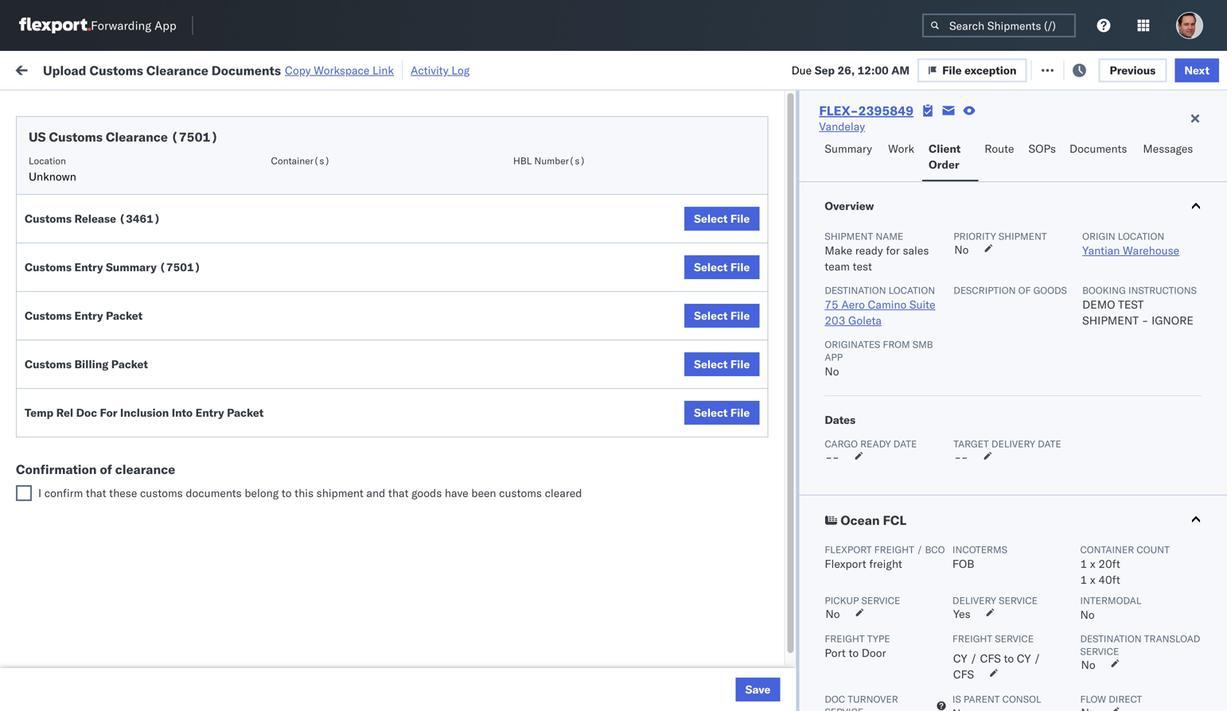 Task type: locate. For each thing, give the bounding box(es) containing it.
8 resize handle column header from the left
[[1057, 123, 1076, 712]]

2 vertical spatial flex-2130387
[[879, 650, 961, 664]]

upload for 2nd upload customs clearance documents "link" from the top of the page
[[37, 641, 73, 655]]

0 horizontal spatial goods
[[412, 486, 442, 500]]

select file button for temp rel doc for inclusion into entry packet
[[685, 401, 760, 425]]

1 schedule pickup from los angeles, ca button from the top
[[37, 185, 226, 219]]

ceau7522281, for 3rd schedule pickup from los angeles, ca button from the top
[[981, 299, 1062, 313]]

1 schedule pickup from los angeles, ca from the top
[[37, 186, 215, 216]]

file for customs billing packet
[[731, 357, 750, 371]]

684
[[310, 62, 330, 76]]

no for destination
[[1081, 658, 1096, 672]]

confirm
[[37, 431, 77, 445], [37, 474, 77, 488]]

0 vertical spatial ceau7522281,
[[981, 194, 1062, 208]]

location
[[29, 155, 66, 167]]

schedule pickup from los angeles, ca up customs entry summary (7501)
[[37, 221, 215, 251]]

4 ca from the top
[[37, 377, 52, 391]]

ca up customs billing packet
[[37, 307, 52, 321]]

container for container numbers
[[981, 124, 1023, 136]]

0 vertical spatial of
[[1019, 285, 1031, 297]]

flex-1662119
[[879, 615, 961, 629]]

upload inside upload customs clearance documents button
[[37, 326, 73, 340]]

4 lagerfeld from the top
[[854, 685, 901, 699]]

pst, left 8,
[[310, 335, 335, 349]]

consol
[[1003, 694, 1042, 706]]

1 vertical spatial schedule delivery appointment
[[37, 264, 196, 278]]

3 resize handle column header from the left
[[460, 123, 479, 712]]

pst, for 6:00
[[304, 475, 329, 489]]

forwarding
[[91, 18, 151, 33]]

freight up pickup service
[[870, 557, 903, 571]]

integration test account - karl lagerfeld up pickup service
[[694, 580, 901, 594]]

schedule pickup from los angeles, ca down these
[[37, 501, 215, 531]]

6:00
[[256, 475, 281, 489]]

schedule delivery appointment link for second the schedule delivery appointment button from the top of the page
[[37, 263, 196, 279]]

numbers left sops
[[981, 137, 1020, 148]]

ca down the customs release (3461)
[[37, 237, 52, 251]]

1 horizontal spatial summary
[[825, 142, 872, 156]]

integration test account - karl lagerfeld up save
[[694, 650, 901, 664]]

8 schedule from the top
[[37, 501, 84, 515]]

schedule for 5th schedule pickup from los angeles, ca button from the top
[[37, 501, 84, 515]]

1 vertical spatial 4,
[[362, 195, 372, 209]]

to right port
[[849, 646, 859, 660]]

schedule delivery appointment link down "us customs clearance (7501)"
[[37, 158, 196, 174]]

0 horizontal spatial destination
[[825, 285, 886, 297]]

0 horizontal spatial work
[[173, 62, 201, 76]]

1 horizontal spatial to
[[849, 646, 859, 660]]

2130384
[[913, 685, 961, 699]]

gvcu5265864 down ocean fcl button
[[981, 544, 1059, 558]]

ceau7522281, hlxu6269489, hlxu8034992 up origin
[[981, 194, 1227, 208]]

app inside originates from smb app no
[[825, 351, 843, 363]]

freight down yes
[[953, 633, 993, 645]]

3 hlxu6269489, from the top
[[1065, 299, 1147, 313]]

select for customs entry packet
[[694, 309, 728, 323]]

0 vertical spatial location
[[1118, 230, 1165, 242]]

1 vertical spatial packet
[[111, 357, 148, 371]]

3 schedule delivery appointment from the top
[[37, 404, 196, 418]]

priority
[[954, 230, 996, 242]]

work
[[46, 58, 87, 80]]

0 vertical spatial flexport
[[825, 544, 872, 556]]

confirmation
[[16, 462, 97, 478]]

schedule pickup from los angeles, ca link for 3rd schedule pickup from los angeles, ca button from the top
[[37, 290, 226, 322]]

2 maeu9408431 from the top
[[1084, 580, 1165, 594]]

1 horizontal spatial location
[[1118, 230, 1165, 242]]

numbers right mbl/mawb
[[1142, 130, 1181, 142]]

location up the "warehouse"
[[1118, 230, 1165, 242]]

0 horizontal spatial location
[[889, 285, 935, 297]]

0 vertical spatial shipment
[[999, 230, 1047, 242]]

4 schedule pickup from los angeles, ca button from the top
[[37, 360, 226, 394]]

delivery for second the schedule delivery appointment button from the top of the page
[[87, 264, 127, 278]]

summary down vandelay 'link' at the top right of page
[[825, 142, 872, 156]]

test
[[853, 260, 872, 273]]

confirm for confirm pickup from los angeles, ca
[[37, 431, 77, 445]]

cargo
[[825, 438, 858, 450]]

destination for service
[[1081, 633, 1142, 645]]

0 vertical spatial freight
[[875, 544, 915, 556]]

1 horizontal spatial cfs
[[980, 652, 1001, 666]]

work inside button
[[888, 142, 915, 156]]

1 vertical spatial flex-2130387
[[879, 580, 961, 594]]

doc left turnover
[[825, 694, 846, 706]]

yantian warehouse link
[[1083, 244, 1180, 258]]

log
[[452, 63, 470, 77]]

1 vertical spatial hlxu6269489,
[[1065, 229, 1147, 243]]

0 vertical spatial gvcu5265864
[[981, 544, 1059, 558]]

0 vertical spatial upload customs clearance documents
[[37, 326, 174, 356]]

1 vertical spatial 2130387
[[913, 580, 961, 594]]

1 vertical spatial gvcu5265864
[[981, 580, 1059, 593]]

intermodal
[[1081, 595, 1142, 607]]

karl
[[831, 545, 851, 559], [831, 580, 851, 594], [831, 650, 851, 664], [831, 685, 851, 699]]

3 ca from the top
[[37, 307, 52, 321]]

0 vertical spatial goods
[[1034, 285, 1067, 297]]

0 vertical spatial destination
[[825, 285, 886, 297]]

next button
[[1175, 58, 1220, 82]]

1 vertical spatial pdt,
[[310, 195, 336, 209]]

-- for target
[[955, 451, 968, 464]]

0 vertical spatial hlxu6269489,
[[1065, 194, 1147, 208]]

numbers for container numbers
[[981, 137, 1020, 148]]

gvcu5265864 up delivery service
[[981, 580, 1059, 593]]

appointment down "us customs clearance (7501)"
[[130, 159, 196, 173]]

name
[[876, 230, 904, 242]]

ceau7522281, hlxu6269489, hlxu8034992 for 2nd schedule pickup from los angeles, ca button from the top
[[981, 229, 1227, 243]]

5 ca from the top
[[37, 447, 52, 461]]

select file for customs entry summary (7501)
[[694, 260, 750, 274]]

1846748 right for
[[913, 230, 961, 244]]

flex-2130384 button
[[853, 681, 965, 703], [853, 681, 965, 703]]

4 schedule pickup from los angeles, ca link from the top
[[37, 360, 226, 392]]

schedule pickup from los angeles, ca link up customs entry summary (7501)
[[37, 220, 226, 252]]

3 schedule delivery appointment link from the top
[[37, 403, 196, 419]]

schedule pickup from los angeles, ca for 4th schedule pickup from los angeles, ca button from the top of the page
[[37, 361, 215, 391]]

am
[[892, 63, 910, 77], [283, 475, 302, 489]]

pm for schedule pickup from los angeles, ca link related to first schedule pickup from los angeles, ca button from the top
[[290, 195, 308, 209]]

angeles, for 4th schedule pickup from los angeles, ca button from the top of the page
[[171, 361, 215, 375]]

service up type
[[862, 595, 901, 607]]

pickup down upload customs clearance documents button
[[87, 361, 121, 375]]

flex-1846748 for 3rd schedule pickup from los angeles, ca button from the top's schedule pickup from los angeles, ca link
[[879, 300, 961, 314]]

customs down clearance
[[140, 486, 183, 500]]

pickup for confirm pickup from los angeles, ca button
[[80, 431, 115, 445]]

1 horizontal spatial doc
[[825, 694, 846, 706]]

2 date from the left
[[1038, 438, 1062, 450]]

container inside button
[[981, 124, 1023, 136]]

1 vertical spatial entry
[[74, 309, 103, 323]]

upload customs clearance documents inside button
[[37, 326, 174, 356]]

maeu9408431 up zimu3048342
[[1084, 650, 1165, 664]]

1 vertical spatial dec
[[331, 475, 352, 489]]

2 select from the top
[[694, 260, 728, 274]]

location inside the origin location yantian warehouse
[[1118, 230, 1165, 242]]

pickup inside confirm pickup from los angeles, ca
[[80, 431, 115, 445]]

route button
[[979, 135, 1023, 181]]

schedule delivery appointment button up confirm pickup from los angeles, ca
[[37, 403, 196, 421]]

angeles, for 2nd schedule pickup from los angeles, ca button from the top
[[171, 221, 215, 235]]

3 select file from the top
[[694, 309, 750, 323]]

6 schedule from the top
[[37, 361, 84, 375]]

freight for freight service
[[953, 633, 993, 645]]

doc
[[76, 406, 97, 420], [825, 694, 846, 706]]

no up flow
[[1081, 658, 1096, 672]]

2022
[[375, 160, 403, 174], [375, 195, 403, 209], [375, 230, 403, 244], [374, 335, 402, 349], [381, 405, 409, 419], [375, 475, 403, 489]]

los up (3461)
[[150, 186, 168, 200]]

0 horizontal spatial app
[[155, 18, 176, 33]]

6:00 am pst, dec 24, 2022
[[256, 475, 403, 489]]

2 upload customs clearance documents from the top
[[37, 641, 174, 671]]

cfs down freight service
[[980, 652, 1001, 666]]

select file for customs billing packet
[[694, 357, 750, 371]]

flex id
[[853, 130, 883, 142]]

4 flex-1846748 from the top
[[879, 335, 961, 349]]

2 schedule pickup from los angeles, ca link from the top
[[37, 220, 226, 252]]

maeu9408431 up intermodal
[[1084, 580, 1165, 594]]

appointment for first the schedule delivery appointment button from the bottom
[[130, 404, 196, 418]]

3 integration from the top
[[694, 650, 749, 664]]

this
[[295, 486, 314, 500]]

1 2130387 from the top
[[913, 545, 961, 559]]

container up route at top
[[981, 124, 1023, 136]]

1 vertical spatial summary
[[106, 260, 157, 274]]

0 horizontal spatial to
[[282, 486, 292, 500]]

1 vertical spatial doc
[[825, 694, 846, 706]]

2 vertical spatial entry
[[195, 406, 224, 420]]

no down intermodal
[[1081, 608, 1095, 622]]

1 vertical spatial cfs
[[954, 668, 974, 682]]

dec for 13,
[[337, 405, 358, 419]]

ca
[[37, 202, 52, 216], [37, 237, 52, 251], [37, 307, 52, 321], [37, 377, 52, 391], [37, 447, 52, 461], [37, 517, 52, 531]]

/ down freight service
[[971, 652, 977, 666]]

customs
[[140, 486, 183, 500], [499, 486, 542, 500]]

documents
[[186, 486, 242, 500]]

1 schedule pickup from los angeles, ca link from the top
[[37, 185, 226, 217]]

appointment up confirm pickup from los angeles, ca link
[[130, 404, 196, 418]]

20ft
[[1099, 557, 1121, 571]]

1846748
[[913, 160, 961, 174], [913, 230, 961, 244], [913, 300, 961, 314], [913, 335, 961, 349]]

pdt, for schedule pickup from los angeles, ca link related to first schedule pickup from los angeles, ca button from the top
[[310, 195, 336, 209]]

1 horizontal spatial container
[[1081, 544, 1135, 556]]

that
[[86, 486, 106, 500], [388, 486, 409, 500]]

1 vertical spatial location
[[889, 285, 935, 297]]

4,
[[362, 160, 372, 174], [362, 195, 372, 209], [362, 230, 372, 244]]

release
[[74, 212, 116, 226]]

None checkbox
[[16, 486, 32, 501]]

test123456
[[1084, 230, 1151, 244], [1084, 300, 1151, 314]]

summary down (3461)
[[106, 260, 157, 274]]

doc inside doc turnover service
[[825, 694, 846, 706]]

1 horizontal spatial --
[[955, 451, 968, 464]]

/ down service
[[1034, 652, 1041, 666]]

entry for packet
[[74, 309, 103, 323]]

pm
[[290, 160, 308, 174], [290, 195, 308, 209], [290, 230, 308, 244], [290, 335, 308, 349], [290, 405, 308, 419], [283, 650, 301, 664]]

1 flexport from the top
[[825, 544, 872, 556]]

1 vertical spatial goods
[[412, 486, 442, 500]]

of
[[1019, 285, 1031, 297], [100, 462, 112, 478]]

container
[[981, 124, 1023, 136], [1081, 544, 1135, 556]]

delivery inside button
[[80, 474, 121, 488]]

1 date from the left
[[894, 438, 917, 450]]

shipment
[[1083, 314, 1139, 328]]

container inside the container count 1 x 20ft 1 x 40ft
[[1081, 544, 1135, 556]]

1 horizontal spatial customs
[[499, 486, 542, 500]]

destination inside 'destination transload service'
[[1081, 633, 1142, 645]]

no
[[955, 243, 969, 257], [825, 365, 839, 379], [826, 607, 840, 621], [1081, 608, 1095, 622], [1081, 658, 1096, 672]]

2 lagerfeld from the top
[[854, 580, 901, 594]]

1846748 for 2nd schedule pickup from los angeles, ca button from the top
[[913, 230, 961, 244]]

schedule pickup from los angeles, ca link for 5th schedule pickup from los angeles, ca button from the top
[[37, 500, 226, 532]]

schedule delivery appointment up confirm pickup from los angeles, ca
[[37, 404, 196, 418]]

select file button for customs billing packet
[[685, 353, 760, 377]]

shipment left the and
[[317, 486, 364, 500]]

inclusion
[[120, 406, 169, 420]]

customs right been in the left bottom of the page
[[499, 486, 542, 500]]

schedule pickup from los angeles, ca link down "us customs clearance (7501)"
[[37, 185, 226, 217]]

hlxu6269489,
[[1065, 194, 1147, 208], [1065, 229, 1147, 243], [1065, 299, 1147, 313]]

2 confirm from the top
[[37, 474, 77, 488]]

los inside confirm pickup from los angeles, ca
[[144, 431, 161, 445]]

los for 4th schedule pickup from los angeles, ca button from the top of the page
[[150, 361, 168, 375]]

save
[[746, 683, 771, 697]]

2 schedule pickup from los angeles, ca from the top
[[37, 221, 215, 251]]

work right import in the left top of the page
[[173, 62, 201, 76]]

numbers inside mbl/mawb numbers 'button'
[[1142, 130, 1181, 142]]

freight type port to door
[[825, 633, 890, 660]]

flex-2130387 button
[[853, 541, 965, 563], [853, 541, 965, 563], [853, 576, 965, 598], [853, 576, 965, 598], [853, 646, 965, 668], [853, 646, 965, 668]]

cfs
[[980, 652, 1001, 666], [954, 668, 974, 682]]

maeu9408431
[[1084, 545, 1165, 559], [1084, 580, 1165, 594], [1084, 650, 1165, 664]]

0 vertical spatial confirm
[[37, 431, 77, 445]]

- inside "booking instructions demo test shipment - ignore"
[[1142, 314, 1149, 328]]

0 vertical spatial schedule delivery appointment link
[[37, 158, 196, 174]]

clearance
[[115, 462, 175, 478]]

3 hlxu8034992 from the top
[[1150, 299, 1227, 313]]

schedule pickup from los angeles, ca link for 2nd schedule pickup from los angeles, ca button from the top
[[37, 220, 226, 252]]

2 vertical spatial schedule delivery appointment link
[[37, 403, 196, 419]]

0 horizontal spatial date
[[894, 438, 917, 450]]

2 appointment from the top
[[130, 264, 196, 278]]

test123456 for schedule pickup from los angeles, ca link for 2nd schedule pickup from los angeles, ca button from the top
[[1084, 230, 1151, 244]]

0 vertical spatial container
[[981, 124, 1023, 136]]

ca for schedule pickup from los angeles, ca link for 2nd schedule pickup from los angeles, ca button from the top
[[37, 237, 52, 251]]

3 flex-1846748 from the top
[[879, 300, 961, 314]]

2 horizontal spatial to
[[1004, 652, 1014, 666]]

schedule pickup from los angeles, ca for 2nd schedule pickup from los angeles, ca button from the top
[[37, 221, 215, 251]]

6 resize handle column header from the left
[[826, 123, 845, 712]]

flex-1846748 for first upload customs clearance documents "link"
[[879, 335, 961, 349]]

2 vertical spatial ceau7522281,
[[981, 299, 1062, 313]]

schedule pickup from los angeles, ca button up customs entry summary (7501)
[[37, 220, 226, 254]]

1 11:59 from the top
[[256, 160, 287, 174]]

3 schedule pickup from los angeles, ca from the top
[[37, 291, 215, 321]]

of for goods
[[1019, 285, 1031, 297]]

cfs up is
[[954, 668, 974, 682]]

clearance
[[146, 62, 208, 78], [106, 129, 168, 145], [123, 326, 174, 340], [123, 641, 174, 655]]

3 11:59 pm pdt, nov 4, 2022 from the top
[[256, 230, 403, 244]]

0 vertical spatial schedule delivery appointment button
[[37, 158, 196, 176]]

route
[[985, 142, 1015, 156]]

to inside the cy / cfs to cy / cfs
[[1004, 652, 1014, 666]]

1 vertical spatial schedule delivery appointment button
[[37, 263, 196, 281]]

location up suite
[[889, 285, 935, 297]]

flex-1846748
[[879, 160, 961, 174], [879, 230, 961, 244], [879, 300, 961, 314], [879, 335, 961, 349]]

2022 for confirm delivery button
[[375, 475, 403, 489]]

dec left 24,
[[331, 475, 352, 489]]

for
[[886, 244, 900, 258]]

work right id
[[888, 142, 915, 156]]

angeles, for 3rd schedule pickup from los angeles, ca button from the top
[[171, 291, 215, 305]]

0 vertical spatial upload customs clearance documents link
[[37, 325, 226, 357]]

schedule pickup from los angeles, ca link up upload customs clearance documents button
[[37, 290, 226, 322]]

ceau7522281, up the description of goods
[[981, 229, 1062, 243]]

no down pickup service
[[826, 607, 840, 621]]

from inside confirm pickup from los angeles, ca
[[117, 431, 141, 445]]

2 schedule delivery appointment link from the top
[[37, 263, 196, 279]]

temp
[[25, 406, 53, 420]]

upload customs clearance documents for first upload customs clearance documents "link"
[[37, 326, 174, 356]]

freight up port
[[825, 633, 865, 645]]

entry right into
[[195, 406, 224, 420]]

date for cargo ready date
[[894, 438, 917, 450]]

1 vertical spatial container
[[1081, 544, 1135, 556]]

x left 20ft
[[1090, 557, 1096, 571]]

to inside freight type port to door
[[849, 646, 859, 660]]

test123456 for 3rd schedule pickup from los angeles, ca button from the top's schedule pickup from los angeles, ca link
[[1084, 300, 1151, 314]]

0 vertical spatial x
[[1090, 557, 1096, 571]]

ceau7522281, hlxu6269489, hlxu8034992
[[981, 194, 1227, 208], [981, 229, 1227, 243], [981, 299, 1227, 313]]

3 ceau7522281, from the top
[[981, 299, 1062, 313]]

hlxu8034992
[[1150, 194, 1227, 208], [1150, 229, 1227, 243], [1150, 299, 1227, 313]]

1 vertical spatial upload customs clearance documents
[[37, 641, 174, 671]]

activity log
[[411, 63, 470, 77]]

schedule delivery appointment link up "customs entry packet"
[[37, 263, 196, 279]]

pst, for 8:30
[[303, 650, 328, 664]]

from up (3461)
[[124, 186, 147, 200]]

shipment
[[825, 230, 873, 242]]

1 vertical spatial 11:59 pm pdt, nov 4, 2022
[[256, 195, 403, 209]]

11:59 pm pdt, nov 4, 2022
[[256, 160, 403, 174], [256, 195, 403, 209], [256, 230, 403, 244]]

date right delivery
[[1038, 438, 1062, 450]]

upload for first upload customs clearance documents "link"
[[37, 326, 73, 340]]

select file for customs entry packet
[[694, 309, 750, 323]]

0 vertical spatial maeu9408431
[[1084, 545, 1165, 559]]

1 x from the top
[[1090, 557, 1096, 571]]

numbers for mbl/mawb numbers
[[1142, 130, 1181, 142]]

flex-2395849
[[819, 103, 914, 119]]

ready
[[856, 244, 883, 258], [861, 438, 891, 450]]

location inside destination location 75 aero camino suite 203 goleta
[[889, 285, 935, 297]]

1 vertical spatial ceau7522281, hlxu6269489, hlxu8034992
[[981, 229, 1227, 243]]

appointment for 1st the schedule delivery appointment button from the top of the page
[[130, 159, 196, 173]]

no inside the intermodal no
[[1081, 608, 1095, 622]]

0 vertical spatial appointment
[[130, 159, 196, 173]]

forwarding app
[[91, 18, 176, 33]]

los for 5th schedule pickup from los angeles, ca button from the top
[[150, 501, 168, 515]]

11:59 pm pdt, nov 4, 2022 for 2nd schedule pickup from los angeles, ca button from the top
[[256, 230, 403, 244]]

destination up 'aero'
[[825, 285, 886, 297]]

0 vertical spatial pdt,
[[310, 160, 336, 174]]

9 resize handle column header from the left
[[1187, 123, 1206, 712]]

flow
[[1081, 694, 1107, 706]]

hlxu6269489, up the shipment
[[1065, 299, 1147, 313]]

1 test123456 from the top
[[1084, 230, 1151, 244]]

copy
[[285, 63, 311, 77]]

freight for freight type port to door
[[825, 633, 865, 645]]

select file button for customs release (3461)
[[685, 207, 760, 231]]

angeles, for first schedule pickup from los angeles, ca button from the top
[[171, 186, 215, 200]]

freight inside freight type port to door
[[825, 633, 865, 645]]

app up import work
[[155, 18, 176, 33]]

pickup for 5th schedule pickup from los angeles, ca button from the top
[[87, 501, 121, 515]]

0 horizontal spatial doc
[[76, 406, 97, 420]]

4 11:59 from the top
[[256, 405, 287, 419]]

resize handle column header
[[228, 123, 247, 712], [404, 123, 423, 712], [460, 123, 479, 712], [564, 123, 583, 712], [667, 123, 686, 712], [826, 123, 845, 712], [954, 123, 973, 712], [1057, 123, 1076, 712], [1187, 123, 1206, 712]]

0 vertical spatial entry
[[74, 260, 103, 274]]

been
[[471, 486, 496, 500]]

schedule delivery appointment link
[[37, 158, 196, 174], [37, 263, 196, 279], [37, 403, 196, 419]]

3 select file button from the top
[[685, 304, 760, 328]]

flex-2130387 down the flex-1893174
[[879, 545, 961, 559]]

destination inside destination location 75 aero camino suite 203 goleta
[[825, 285, 886, 297]]

1 select file from the top
[[694, 212, 750, 226]]

ca for schedule pickup from los angeles, ca link related to first schedule pickup from los angeles, ca button from the top
[[37, 202, 52, 216]]

schedule pickup from los angeles, ca for 5th schedule pickup from los angeles, ca button from the top
[[37, 501, 215, 531]]

ca for 5th schedule pickup from los angeles, ca button from the top schedule pickup from los angeles, ca link
[[37, 517, 52, 531]]

select file button for customs entry packet
[[685, 304, 760, 328]]

previous button
[[1099, 58, 1167, 82]]

consignee
[[768, 510, 821, 524]]

goleta
[[849, 314, 882, 328]]

4 select file from the top
[[694, 357, 750, 371]]

order
[[929, 158, 960, 172]]

numbers inside container numbers
[[981, 137, 1020, 148]]

0 vertical spatial packet
[[106, 309, 143, 323]]

1 horizontal spatial that
[[388, 486, 409, 500]]

0 horizontal spatial --
[[826, 451, 840, 464]]

gvcu5265864 down service
[[981, 650, 1059, 663]]

0 horizontal spatial /
[[917, 544, 923, 556]]

4 select from the top
[[694, 357, 728, 371]]

test
[[1118, 298, 1144, 312]]

that right the and
[[388, 486, 409, 500]]

2 cy from the left
[[1017, 652, 1031, 666]]

1 vertical spatial upload customs clearance documents link
[[37, 640, 226, 672]]

schedule delivery appointment link for first the schedule delivery appointment button from the bottom
[[37, 403, 196, 419]]

2 upload customs clearance documents link from the top
[[37, 640, 226, 672]]

schedule pickup from los angeles, ca button up upload customs clearance documents button
[[37, 290, 226, 324]]

schedule delivery appointment button up "customs entry packet"
[[37, 263, 196, 281]]

risk
[[346, 62, 365, 76]]

schedule pickup from los angeles, ca link down upload customs clearance documents button
[[37, 360, 226, 392]]

delivery for 1st the schedule delivery appointment button from the top of the page
[[87, 159, 127, 173]]

dates
[[825, 413, 856, 427]]

0 vertical spatial work
[[173, 62, 201, 76]]

los for 3rd schedule pickup from los angeles, ca button from the top
[[150, 291, 168, 305]]

ca up temp
[[37, 377, 52, 391]]

0 horizontal spatial customs
[[140, 486, 183, 500]]

1 freight from the left
[[825, 633, 865, 645]]

hlxu6269489, for 2nd schedule pickup from los angeles, ca button from the top
[[1065, 229, 1147, 243]]

schedule for 2nd schedule pickup from los angeles, ca button from the top
[[37, 221, 84, 235]]

service down the intermodal no at bottom right
[[1081, 646, 1119, 658]]

0 vertical spatial 2130387
[[913, 545, 961, 559]]

0 vertical spatial ceau7522281, hlxu6269489, hlxu8034992
[[981, 194, 1227, 208]]

bco
[[925, 544, 945, 556]]

1 select from the top
[[694, 212, 728, 226]]

0 vertical spatial flex-2130387
[[879, 545, 961, 559]]

cy down freight service
[[954, 652, 968, 666]]

ca inside confirm pickup from los angeles, ca
[[37, 447, 52, 461]]

1 left 40ft
[[1081, 573, 1087, 587]]

2 select file from the top
[[694, 260, 750, 274]]

4 integration test account - karl lagerfeld from the top
[[694, 685, 901, 699]]

11:00
[[256, 335, 287, 349]]

pst, left 24,
[[304, 475, 329, 489]]

1 appointment from the top
[[130, 159, 196, 173]]

3 schedule from the top
[[37, 221, 84, 235]]

0 horizontal spatial cfs
[[954, 668, 974, 682]]

2 integration test account - karl lagerfeld from the top
[[694, 580, 901, 594]]

select for customs entry summary (7501)
[[694, 260, 728, 274]]

Search Shipments (/) text field
[[923, 14, 1076, 37]]

cy
[[954, 652, 968, 666], [1017, 652, 1031, 666]]

2 select file button from the top
[[685, 256, 760, 279]]

schedule
[[37, 159, 84, 173], [37, 186, 84, 200], [37, 221, 84, 235], [37, 264, 84, 278], [37, 291, 84, 305], [37, 361, 84, 375], [37, 404, 84, 418], [37, 501, 84, 515]]

0 horizontal spatial cy
[[954, 652, 968, 666]]

cy down service
[[1017, 652, 1031, 666]]

pst, left 13,
[[310, 405, 335, 419]]

from down temp rel doc for inclusion into entry packet
[[117, 431, 141, 445]]

container numbers button
[[973, 120, 1060, 149]]

5 select file button from the top
[[685, 401, 760, 425]]

2 customs from the left
[[499, 486, 542, 500]]

hlxu8034992 up ignore
[[1150, 299, 1227, 313]]

schedule delivery appointment button down "us customs clearance (7501)"
[[37, 158, 196, 176]]

-- down target
[[955, 451, 968, 464]]

pickup down these
[[87, 501, 121, 515]]

5 schedule from the top
[[37, 291, 84, 305]]

packet right into
[[227, 406, 264, 420]]

from right release
[[124, 221, 147, 235]]

4 1846748 from the top
[[913, 335, 961, 349]]

2 schedule from the top
[[37, 186, 84, 200]]

2 vertical spatial upload
[[37, 641, 73, 655]]

schedule pickup from los angeles, ca button down "us customs clearance (7501)"
[[37, 185, 226, 219]]

to left this
[[282, 486, 292, 500]]

0 vertical spatial 1
[[1081, 557, 1087, 571]]

originates
[[825, 339, 881, 351]]

no for pickup
[[826, 607, 840, 621]]

origin
[[1083, 230, 1116, 242]]

5 resize handle column header from the left
[[667, 123, 686, 712]]

confirm inside confirm pickup from los angeles, ca
[[37, 431, 77, 445]]

1 horizontal spatial date
[[1038, 438, 1062, 450]]

3 select from the top
[[694, 309, 728, 323]]

appointment for second the schedule delivery appointment button from the top of the page
[[130, 264, 196, 278]]

4 select file button from the top
[[685, 353, 760, 377]]

3 flex-2130387 from the top
[[879, 650, 961, 664]]

hlxu6269489, up origin
[[1065, 194, 1147, 208]]

1 ca from the top
[[37, 202, 52, 216]]

3 pdt, from the top
[[310, 230, 336, 244]]

ocean fcl inside button
[[841, 513, 907, 529]]

0 vertical spatial cfs
[[980, 652, 1001, 666]]

1 vertical spatial appointment
[[130, 264, 196, 278]]

1 vertical spatial x
[[1090, 573, 1096, 587]]

los down clearance
[[150, 501, 168, 515]]

2 vertical spatial appointment
[[130, 404, 196, 418]]

schedule pickup from los angeles, ca link down clearance
[[37, 500, 226, 532]]

destination location 75 aero camino suite 203 goleta
[[825, 285, 936, 328]]

from down customs entry summary (7501)
[[124, 291, 147, 305]]

to for cy / cfs to cy / cfs
[[1004, 652, 1014, 666]]

0 horizontal spatial container
[[981, 124, 1023, 136]]

0 horizontal spatial am
[[283, 475, 302, 489]]

destination transload service
[[1081, 633, 1201, 658]]

1 vertical spatial shipment
[[317, 486, 364, 500]]

1893174
[[913, 510, 961, 524]]

1 schedule delivery appointment link from the top
[[37, 158, 196, 174]]

1 karl from the top
[[831, 545, 851, 559]]

pickup up "customs entry packet"
[[87, 291, 121, 305]]

pickup for 2nd schedule pickup from los angeles, ca button from the top
[[87, 221, 121, 235]]

flex-2130387 up flex-1662119
[[879, 580, 961, 594]]

2 freight from the left
[[953, 633, 993, 645]]

2 11:59 from the top
[[256, 195, 287, 209]]

ceau7522281, down the description of goods
[[981, 299, 1062, 313]]

-- down cargo
[[826, 451, 840, 464]]

pickup up freight type port to door in the bottom right of the page
[[825, 595, 859, 607]]

2130387 up 2130384
[[913, 650, 961, 664]]

los up customs entry summary (7501)
[[150, 221, 168, 235]]

1 vertical spatial upload
[[37, 326, 73, 340]]

1 horizontal spatial numbers
[[1142, 130, 1181, 142]]

0 horizontal spatial summary
[[106, 260, 157, 274]]

no for priority
[[955, 243, 969, 257]]

1 vertical spatial schedule delivery appointment link
[[37, 263, 196, 279]]

app down originates
[[825, 351, 843, 363]]

-- for cargo
[[826, 451, 840, 464]]

integration test account - karl lagerfeld down the 'consignee' on the right of page
[[694, 545, 901, 559]]

angeles, inside confirm pickup from los angeles, ca
[[164, 431, 208, 445]]

from for schedule pickup from los angeles, ca link related to first schedule pickup from los angeles, ca button from the top
[[124, 186, 147, 200]]

1 vertical spatial maeu9408431
[[1084, 580, 1165, 594]]

entry down the customs release (3461)
[[74, 260, 103, 274]]

/ inside flexport freight / bco flexport freight
[[917, 544, 923, 556]]

1 select file button from the top
[[685, 207, 760, 231]]

0 vertical spatial dec
[[337, 405, 358, 419]]

2130387 down fob
[[913, 580, 961, 594]]

0 vertical spatial am
[[892, 63, 910, 77]]

to
[[282, 486, 292, 500], [849, 646, 859, 660], [1004, 652, 1014, 666]]

1846748 for upload customs clearance documents button
[[913, 335, 961, 349]]

x left 40ft
[[1090, 573, 1096, 587]]

2 4, from the top
[[362, 195, 372, 209]]

1 horizontal spatial destination
[[1081, 633, 1142, 645]]

am right 6:00
[[283, 475, 302, 489]]

schedule pickup from los angeles, ca link for 4th schedule pickup from los angeles, ca button from the top of the page
[[37, 360, 226, 392]]

vandelay link
[[819, 119, 865, 135]]

no down originates
[[825, 365, 839, 379]]

freight service
[[953, 633, 1034, 645]]

confirm
[[44, 486, 83, 500]]

1 vertical spatial hlxu8034992
[[1150, 229, 1227, 243]]

0 vertical spatial ready
[[856, 244, 883, 258]]



Task type: vqa. For each thing, say whether or not it's contained in the screenshot.


Task type: describe. For each thing, give the bounding box(es) containing it.
instructions
[[1129, 285, 1197, 297]]

from for 3rd schedule pickup from los angeles, ca button from the top's schedule pickup from los angeles, ca link
[[124, 291, 147, 305]]

flow direct
[[1081, 694, 1143, 706]]

service inside 'destination transload service'
[[1081, 646, 1119, 658]]

schedule delivery appointment for 1st the schedule delivery appointment button from the top of the page
[[37, 159, 196, 173]]

schedule pickup from los angeles, ca for first schedule pickup from los angeles, ca button from the top
[[37, 186, 215, 216]]

1 horizontal spatial goods
[[1034, 285, 1067, 297]]

11:59 for first schedule pickup from los angeles, ca button from the top
[[256, 195, 287, 209]]

11:59 for first the schedule delivery appointment button from the bottom
[[256, 405, 287, 419]]

ocean inside ocean fcl button
[[841, 513, 880, 529]]

dec for 24,
[[331, 475, 352, 489]]

destination for 75
[[825, 285, 886, 297]]

1 ceau7522281, from the top
[[981, 194, 1062, 208]]

direct
[[1109, 694, 1143, 706]]

11:00 pm pst, nov 8, 2022
[[256, 335, 402, 349]]

0 horizontal spatial shipment
[[317, 486, 364, 500]]

sep
[[815, 63, 835, 77]]

los for confirm pickup from los angeles, ca button
[[144, 431, 161, 445]]

demo
[[1083, 298, 1116, 312]]

4 resize handle column header from the left
[[564, 123, 583, 712]]

service inside doc turnover service
[[825, 706, 864, 712]]

target delivery date
[[954, 438, 1062, 450]]

1 upload customs clearance documents link from the top
[[37, 325, 226, 357]]

summary inside button
[[825, 142, 872, 156]]

2 schedule pickup from los angeles, ca button from the top
[[37, 220, 226, 254]]

ca for 3rd schedule pickup from los angeles, ca button from the top's schedule pickup from los angeles, ca link
[[37, 307, 52, 321]]

4 integration from the top
[[694, 685, 749, 699]]

clearance inside button
[[123, 326, 174, 340]]

3 lagerfeld from the top
[[854, 650, 901, 664]]

overview button
[[799, 182, 1227, 230]]

schedule for 1st the schedule delivery appointment button from the top of the page
[[37, 159, 84, 173]]

1 integration test account - karl lagerfeld from the top
[[694, 545, 901, 559]]

1 customs from the left
[[140, 486, 183, 500]]

1 cy from the left
[[954, 652, 968, 666]]

2 vertical spatial packet
[[227, 406, 264, 420]]

11:59 for 2nd schedule pickup from los angeles, ca button from the top
[[256, 230, 287, 244]]

pickup for 3rd schedule pickup from los angeles, ca button from the top
[[87, 291, 121, 305]]

jan
[[330, 650, 348, 664]]

ca for confirm pickup from los angeles, ca link
[[37, 447, 52, 461]]

confirmation of clearance
[[16, 462, 175, 478]]

location for 75 aero camino suite 203 goleta
[[889, 285, 935, 297]]

schedule pickup from los angeles, ca for 3rd schedule pickup from los angeles, ca button from the top
[[37, 291, 215, 321]]

2 horizontal spatial /
[[1034, 652, 1041, 666]]

los for 2nd schedule pickup from los angeles, ca button from the top
[[150, 221, 168, 235]]

workspace
[[314, 63, 370, 77]]

4 account from the top
[[776, 685, 818, 699]]

3 schedule pickup from los angeles, ca button from the top
[[37, 290, 226, 324]]

pm for first upload customs clearance documents "link"
[[290, 335, 308, 349]]

port
[[825, 646, 846, 660]]

messages
[[1143, 142, 1194, 156]]

28,
[[351, 650, 368, 664]]

delivery for confirm delivery button
[[80, 474, 121, 488]]

pdt, for schedule pickup from los angeles, ca link for 2nd schedule pickup from los angeles, ca button from the top
[[310, 230, 336, 244]]

pm for schedule pickup from los angeles, ca link for 2nd schedule pickup from los angeles, ca button from the top
[[290, 230, 308, 244]]

messages button
[[1137, 135, 1202, 181]]

due sep 26, 12:00 am
[[792, 63, 910, 77]]

(7501) for us customs clearance (7501)
[[171, 129, 218, 145]]

customs release (3461)
[[25, 212, 160, 226]]

1662119
[[913, 615, 961, 629]]

schedule delivery appointment for first the schedule delivery appointment button from the bottom
[[37, 404, 196, 418]]

temp rel doc for inclusion into entry packet
[[25, 406, 264, 420]]

location for yantian warehouse
[[1118, 230, 1165, 242]]

3 2130387 from the top
[[913, 650, 961, 664]]

2 that from the left
[[388, 486, 409, 500]]

delivery for first the schedule delivery appointment button from the bottom
[[87, 404, 127, 418]]

container for container count 1 x 20ft 1 x 40ft
[[1081, 544, 1135, 556]]

at
[[333, 62, 343, 76]]

action
[[1173, 62, 1208, 76]]

2 2130387 from the top
[[913, 580, 961, 594]]

4 karl from the top
[[831, 685, 851, 699]]

batch action
[[1139, 62, 1208, 76]]

cleared
[[545, 486, 582, 500]]

1 1 from the top
[[1081, 557, 1087, 571]]

my work
[[16, 58, 87, 80]]

select file for customs release (3461)
[[694, 212, 750, 226]]

of for clearance
[[100, 462, 112, 478]]

vandelay
[[819, 119, 865, 133]]

schedule for second the schedule delivery appointment button from the top of the page
[[37, 264, 84, 278]]

lhuu7894563,
[[981, 439, 1063, 453]]

description of goods
[[954, 285, 1067, 297]]

is
[[953, 694, 961, 706]]

schedule for first the schedule delivery appointment button from the bottom
[[37, 404, 84, 418]]

ca for schedule pickup from los angeles, ca link for 4th schedule pickup from los angeles, ca button from the top of the page
[[37, 377, 52, 391]]

ceau7522281, hlxu6269489, hlxu8034992 for 3rd schedule pickup from los angeles, ca button from the top
[[981, 299, 1227, 313]]

2 schedule delivery appointment button from the top
[[37, 263, 196, 281]]

11:59 pm pst, dec 13, 2022
[[256, 405, 409, 419]]

1 horizontal spatial am
[[892, 63, 910, 77]]

2 gvcu5265864 from the top
[[981, 580, 1059, 593]]

schedule for first schedule pickup from los angeles, ca button from the top
[[37, 186, 84, 200]]

1 maeu9408431 from the top
[[1084, 545, 1165, 559]]

message
[[231, 62, 275, 76]]

incoterms
[[953, 544, 1008, 556]]

customs entry packet
[[25, 309, 143, 323]]

due
[[792, 63, 812, 77]]

(0)
[[275, 62, 296, 76]]

from inside originates from smb app no
[[883, 339, 910, 351]]

select file button for customs entry summary (7501)
[[685, 256, 760, 279]]

select file for temp rel doc for inclusion into entry packet
[[694, 406, 750, 420]]

1 pdt, from the top
[[310, 160, 336, 174]]

5 schedule pickup from los angeles, ca button from the top
[[37, 500, 226, 534]]

1 horizontal spatial /
[[971, 652, 977, 666]]

billing
[[74, 357, 109, 371]]

1 gvcu5265864 from the top
[[981, 544, 1059, 558]]

bookings
[[694, 510, 741, 524]]

pst, for 11:59
[[310, 405, 335, 419]]

schedule delivery appointment for second the schedule delivery appointment button from the top of the page
[[37, 264, 196, 278]]

Search Work text field
[[693, 57, 866, 81]]

2023
[[371, 650, 399, 664]]

2 integration from the top
[[694, 580, 749, 594]]

client order
[[929, 142, 961, 172]]

previous
[[1110, 63, 1156, 77]]

0 vertical spatial upload
[[43, 62, 86, 78]]

file for customs entry packet
[[731, 309, 750, 323]]

1 schedule delivery appointment button from the top
[[37, 158, 196, 176]]

1 4, from the top
[[362, 160, 372, 174]]

1 flex-1846748 from the top
[[879, 160, 961, 174]]

service up abcd1234560
[[999, 595, 1038, 607]]

2 resize handle column header from the left
[[404, 123, 423, 712]]

unknown
[[29, 170, 76, 183]]

camino
[[868, 298, 907, 312]]

work button
[[882, 135, 923, 181]]

1 hlxu8034992 from the top
[[1150, 194, 1227, 208]]

mbl/mawb numbers button
[[1076, 127, 1227, 142]]

hlxu8034992 for 2nd schedule pickup from los angeles, ca button from the top
[[1150, 229, 1227, 243]]

1 account from the top
[[776, 545, 818, 559]]

summary button
[[819, 135, 882, 181]]

intermodal no
[[1081, 595, 1142, 622]]

fcl inside button
[[883, 513, 907, 529]]

3 maeu9408431 from the top
[[1084, 650, 1165, 664]]

3 account from the top
[[776, 650, 818, 664]]

upload customs clearance documents for 2nd upload customs clearance documents "link" from the top of the page
[[37, 641, 174, 671]]

(7501) for customs entry summary (7501)
[[159, 260, 201, 274]]

pickup service
[[825, 595, 901, 607]]

container numbers
[[981, 124, 1023, 148]]

1 integration from the top
[[694, 545, 749, 559]]

hlxu8034992 for 3rd schedule pickup from los angeles, ca button from the top
[[1150, 299, 1227, 313]]

yes
[[954, 607, 971, 621]]

1889466
[[913, 440, 961, 454]]

and
[[367, 486, 385, 500]]

2 flexport from the top
[[825, 557, 867, 571]]

0 vertical spatial doc
[[76, 406, 97, 420]]

flex id button
[[845, 127, 957, 142]]

angeles, for confirm pickup from los angeles, ca button
[[164, 431, 208, 445]]

activity
[[411, 63, 449, 77]]

activity log button
[[411, 60, 470, 80]]

smb
[[913, 339, 933, 351]]

1 vertical spatial freight
[[870, 557, 903, 571]]

shipment name make ready for sales team test
[[825, 230, 929, 273]]

hbl
[[513, 155, 532, 167]]

us customs clearance (7501)
[[29, 129, 218, 145]]

2 flex-2130387 from the top
[[879, 580, 961, 594]]

8,
[[361, 335, 371, 349]]

3 karl from the top
[[831, 650, 851, 664]]

overview
[[825, 199, 874, 213]]

180 on track
[[383, 62, 448, 76]]

4, for first schedule pickup from los angeles, ca button from the top
[[362, 195, 372, 209]]

24,
[[355, 475, 372, 489]]

originates from smb app no
[[825, 339, 933, 379]]

1 lagerfeld from the top
[[854, 545, 901, 559]]

los for first schedule pickup from los angeles, ca button from the top
[[150, 186, 168, 200]]

batch
[[1139, 62, 1170, 76]]

origin location yantian warehouse
[[1083, 230, 1180, 258]]

2022 for 2nd schedule pickup from los angeles, ca button from the top
[[375, 230, 403, 244]]

packet for customs billing packet
[[111, 357, 148, 371]]

3 schedule delivery appointment button from the top
[[37, 403, 196, 421]]

file for customs release (3461)
[[731, 212, 750, 226]]

flex-1893174
[[879, 510, 961, 524]]

2022 for upload customs clearance documents button
[[374, 335, 402, 349]]

customs inside button
[[76, 326, 120, 340]]

1 1846748 from the top
[[913, 160, 961, 174]]

no inside originates from smb app no
[[825, 365, 839, 379]]

parent
[[964, 694, 1000, 706]]

schedule delivery appointment link for 1st the schedule delivery appointment button from the top of the page
[[37, 158, 196, 174]]

entry for summary
[[74, 260, 103, 274]]

packet for customs entry packet
[[106, 309, 143, 323]]

have
[[445, 486, 469, 500]]

11:59 pm pdt, nov 4, 2022 for first schedule pickup from los angeles, ca button from the top
[[256, 195, 403, 209]]

3 integration test account - karl lagerfeld from the top
[[694, 650, 901, 664]]

these
[[109, 486, 137, 500]]

rel
[[56, 406, 73, 420]]

warehouse
[[1123, 244, 1180, 258]]

number(s)
[[534, 155, 586, 167]]

ready inside shipment name make ready for sales team test
[[856, 244, 883, 258]]

incoterms fob
[[953, 544, 1008, 571]]

to for freight type port to door
[[849, 646, 859, 660]]

client
[[929, 142, 961, 156]]

2 account from the top
[[776, 580, 818, 594]]

import work
[[134, 62, 201, 76]]

1 resize handle column header from the left
[[228, 123, 247, 712]]

pm for schedule delivery appointment link associated with first the schedule delivery appointment button from the bottom
[[290, 405, 308, 419]]

1 11:59 pm pdt, nov 4, 2022 from the top
[[256, 160, 403, 174]]

2022 for first the schedule delivery appointment button from the bottom
[[381, 405, 409, 419]]

pickup for first schedule pickup from los angeles, ca button from the top
[[87, 186, 121, 200]]

2 1 from the top
[[1081, 573, 1087, 587]]

schedule for 3rd schedule pickup from los angeles, ca button from the top
[[37, 291, 84, 305]]

1 vertical spatial am
[[283, 475, 302, 489]]

select for temp rel doc for inclusion into entry packet
[[694, 406, 728, 420]]

2 x from the top
[[1090, 573, 1096, 587]]

file for temp rel doc for inclusion into entry packet
[[731, 406, 750, 420]]

schedule for 4th schedule pickup from los angeles, ca button from the top of the page
[[37, 361, 84, 375]]

1 hlxu6269489, from the top
[[1065, 194, 1147, 208]]

26,
[[838, 63, 855, 77]]

for
[[100, 406, 117, 420]]

customs billing packet
[[25, 357, 148, 371]]

1 vertical spatial ready
[[861, 438, 891, 450]]

2 horizontal spatial --
[[1084, 615, 1098, 629]]

3 gvcu5265864 from the top
[[981, 650, 1059, 663]]

confirm delivery
[[37, 474, 121, 488]]

workitem button
[[10, 127, 231, 142]]

transload
[[1144, 633, 1201, 645]]

from for schedule pickup from los angeles, ca link for 2nd schedule pickup from los angeles, ca button from the top
[[124, 221, 147, 235]]

1 flex-2130387 from the top
[[879, 545, 961, 559]]

pickup for 4th schedule pickup from los angeles, ca button from the top of the page
[[87, 361, 121, 375]]

7 resize handle column header from the left
[[954, 123, 973, 712]]

1 that from the left
[[86, 486, 106, 500]]

booking instructions demo test shipment - ignore
[[1083, 285, 1197, 328]]

2 karl from the top
[[831, 580, 851, 594]]

1 ceau7522281, hlxu6269489, hlxu8034992 from the top
[[981, 194, 1227, 208]]

flexport. image
[[19, 18, 91, 33]]

180
[[383, 62, 404, 76]]

ceau7522281, for 2nd schedule pickup from los angeles, ca button from the top
[[981, 229, 1062, 243]]

save button
[[736, 678, 780, 702]]

is parent consol
[[953, 694, 1042, 706]]

app inside forwarding app "link"
[[155, 18, 176, 33]]

customs entry summary (7501)
[[25, 260, 201, 274]]



